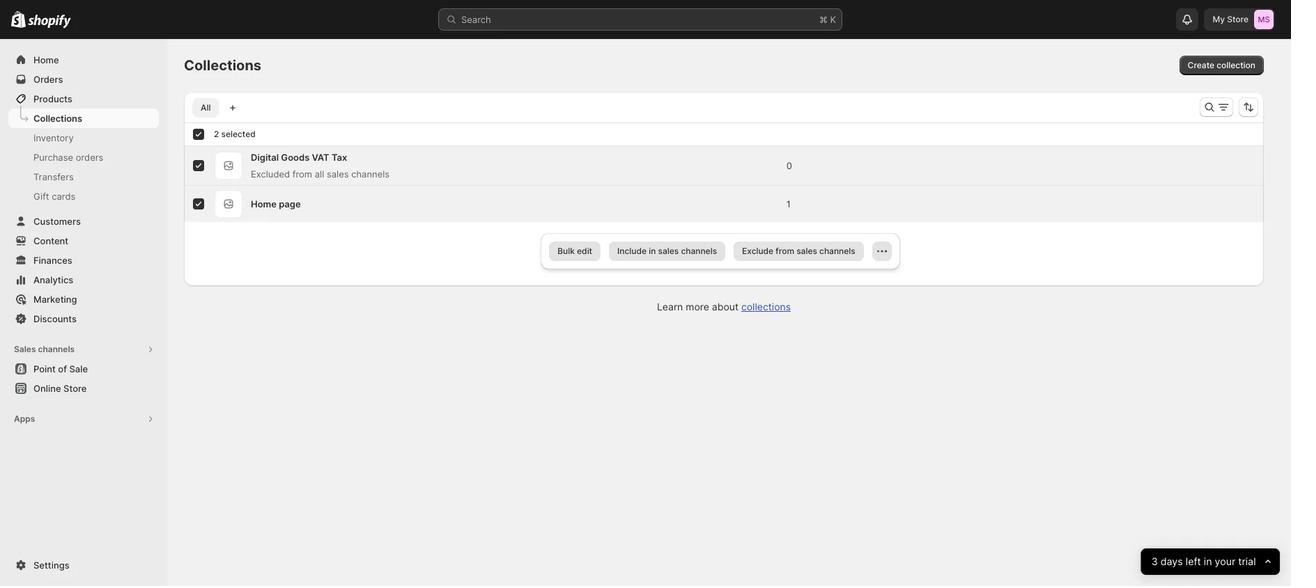 Task type: locate. For each thing, give the bounding box(es) containing it.
online store
[[33, 383, 87, 394]]

1 vertical spatial from
[[776, 246, 794, 256]]

goods
[[281, 152, 310, 163]]

home left page
[[251, 199, 277, 210]]

days
[[1161, 556, 1183, 568]]

sales down tax
[[327, 169, 349, 180]]

0 horizontal spatial in
[[649, 246, 656, 256]]

digital goods vat tax link
[[251, 152, 347, 163]]

exclude
[[742, 246, 774, 256]]

0 horizontal spatial from
[[292, 169, 312, 180]]

from inside button
[[776, 246, 794, 256]]

gift
[[33, 191, 49, 202]]

3 days left in your trial
[[1152, 556, 1256, 568]]

1 horizontal spatial home
[[251, 199, 277, 210]]

tax
[[332, 152, 347, 163]]

from down "digital goods vat tax" link
[[292, 169, 312, 180]]

2 horizontal spatial sales
[[796, 246, 817, 256]]

0 horizontal spatial store
[[63, 383, 87, 394]]

1 horizontal spatial in
[[1204, 556, 1212, 568]]

1 horizontal spatial store
[[1227, 14, 1249, 24]]

home for home
[[33, 54, 59, 65]]

1 horizontal spatial collections
[[184, 57, 261, 74]]

discounts
[[33, 314, 77, 325]]

store down sale
[[63, 383, 87, 394]]

products
[[33, 93, 72, 105]]

your
[[1215, 556, 1236, 568]]

collections
[[184, 57, 261, 74], [33, 113, 82, 124]]

home up orders
[[33, 54, 59, 65]]

store
[[1227, 14, 1249, 24], [63, 383, 87, 394]]

create collection link
[[1179, 56, 1264, 75]]

channels inside "button"
[[38, 344, 75, 355]]

my store
[[1213, 14, 1249, 24]]

0 vertical spatial from
[[292, 169, 312, 180]]

sales right include
[[658, 246, 679, 256]]

channels inside digital goods vat tax excluded from all sales channels
[[351, 169, 390, 180]]

1 horizontal spatial sales
[[658, 246, 679, 256]]

orders
[[76, 152, 103, 163]]

sales right exclude
[[796, 246, 817, 256]]

all
[[315, 169, 324, 180]]

from right exclude
[[776, 246, 794, 256]]

online store link
[[8, 379, 159, 399]]

channels inside button
[[681, 246, 717, 256]]

point of sale link
[[8, 360, 159, 379]]

gift cards link
[[8, 187, 159, 206]]

sales inside include in sales channels button
[[658, 246, 679, 256]]

analytics link
[[8, 270, 159, 290]]

3
[[1152, 556, 1158, 568]]

from inside digital goods vat tax excluded from all sales channels
[[292, 169, 312, 180]]

sale
[[69, 364, 88, 375]]

content link
[[8, 231, 159, 251]]

include in sales channels button
[[609, 242, 725, 261]]

in right include
[[649, 246, 656, 256]]

marketing
[[33, 294, 77, 305]]

home
[[33, 54, 59, 65], [251, 199, 277, 210]]

k
[[830, 14, 836, 25]]

2
[[214, 129, 219, 139]]

collection
[[1217, 60, 1256, 70]]

content
[[33, 236, 68, 247]]

0 horizontal spatial collections
[[33, 113, 82, 124]]

0 vertical spatial collections
[[184, 57, 261, 74]]

sales inside exclude from sales channels button
[[796, 246, 817, 256]]

channels
[[351, 169, 390, 180], [681, 246, 717, 256], [819, 246, 855, 256], [38, 344, 75, 355]]

store right my
[[1227, 14, 1249, 24]]

excluded
[[251, 169, 290, 180]]

0 vertical spatial home
[[33, 54, 59, 65]]

apps
[[14, 414, 35, 424]]

1 horizontal spatial from
[[776, 246, 794, 256]]

orders link
[[8, 70, 159, 89]]

0 horizontal spatial sales
[[327, 169, 349, 180]]

0 vertical spatial store
[[1227, 14, 1249, 24]]

finances link
[[8, 251, 159, 270]]

channels inside button
[[819, 246, 855, 256]]

1 vertical spatial home
[[251, 199, 277, 210]]

sales
[[327, 169, 349, 180], [658, 246, 679, 256], [796, 246, 817, 256]]

1 vertical spatial in
[[1204, 556, 1212, 568]]

point of sale
[[33, 364, 88, 375]]

0 vertical spatial in
[[649, 246, 656, 256]]

0 horizontal spatial home
[[33, 54, 59, 65]]

store inside button
[[63, 383, 87, 394]]

finances
[[33, 255, 72, 266]]

shopify image
[[11, 11, 26, 28], [28, 14, 71, 28]]

sales channels button
[[8, 340, 159, 360]]

store for my store
[[1227, 14, 1249, 24]]

in right left
[[1204, 556, 1212, 568]]

online
[[33, 383, 61, 394]]

collections up inventory
[[33, 113, 82, 124]]

discounts link
[[8, 309, 159, 329]]

collections up all
[[184, 57, 261, 74]]

1 vertical spatial store
[[63, 383, 87, 394]]

settings link
[[8, 556, 159, 576]]

settings
[[33, 560, 69, 571]]



Task type: describe. For each thing, give the bounding box(es) containing it.
learn more about collections
[[657, 301, 791, 313]]

exclude from sales channels
[[742, 246, 855, 256]]

include
[[617, 246, 647, 256]]

apps button
[[8, 410, 159, 429]]

sales inside digital goods vat tax excluded from all sales channels
[[327, 169, 349, 180]]

1
[[786, 199, 791, 210]]

collections link
[[741, 301, 791, 313]]

point
[[33, 364, 56, 375]]

analytics
[[33, 275, 73, 286]]

orders
[[33, 74, 63, 85]]

2 selected
[[214, 129, 256, 139]]

of
[[58, 364, 67, 375]]

home for home page
[[251, 199, 277, 210]]

point of sale button
[[0, 360, 167, 379]]

left
[[1186, 556, 1201, 568]]

transfers link
[[8, 167, 159, 187]]

search
[[461, 14, 491, 25]]

1 vertical spatial collections
[[33, 113, 82, 124]]

3 days left in your trial button
[[1141, 549, 1280, 576]]

sales for exclude from sales channels
[[796, 246, 817, 256]]

bulk
[[558, 246, 575, 256]]

selected
[[221, 129, 256, 139]]

home link
[[8, 50, 159, 70]]

home page link
[[251, 199, 301, 210]]

1 horizontal spatial shopify image
[[28, 14, 71, 28]]

sales
[[14, 344, 36, 355]]

bulk edit
[[558, 246, 592, 256]]

all button
[[192, 98, 219, 118]]

collections link
[[8, 109, 159, 128]]

my
[[1213, 14, 1225, 24]]

⌘
[[819, 14, 828, 25]]

customers
[[33, 216, 81, 227]]

learn
[[657, 301, 683, 313]]

about
[[712, 301, 739, 313]]

inventory
[[33, 132, 74, 144]]

store for online store
[[63, 383, 87, 394]]

include in sales channels
[[617, 246, 717, 256]]

sales for include in sales channels
[[658, 246, 679, 256]]

vat
[[312, 152, 329, 163]]

transfers
[[33, 171, 74, 183]]

purchase
[[33, 152, 73, 163]]

exclude from sales channels button
[[734, 242, 864, 261]]

in inside button
[[649, 246, 656, 256]]

more
[[686, 301, 709, 313]]

create
[[1188, 60, 1215, 70]]

in inside dropdown button
[[1204, 556, 1212, 568]]

customers link
[[8, 212, 159, 231]]

products link
[[8, 89, 159, 109]]

0
[[786, 160, 792, 171]]

digital goods vat tax excluded from all sales channels
[[251, 152, 390, 180]]

create collection
[[1188, 60, 1256, 70]]

gift cards
[[33, 191, 75, 202]]

my store image
[[1254, 10, 1274, 29]]

trial
[[1238, 556, 1256, 568]]

bulk edit button
[[549, 242, 601, 261]]

digital
[[251, 152, 279, 163]]

purchase orders
[[33, 152, 103, 163]]

purchase orders link
[[8, 148, 159, 167]]

edit
[[577, 246, 592, 256]]

home page
[[251, 199, 301, 210]]

marketing link
[[8, 290, 159, 309]]

page
[[279, 199, 301, 210]]

cards
[[52, 191, 75, 202]]

⌘ k
[[819, 14, 836, 25]]

online store button
[[0, 379, 167, 399]]

0 horizontal spatial shopify image
[[11, 11, 26, 28]]

all
[[201, 102, 211, 113]]

sales channels
[[14, 344, 75, 355]]

collections
[[741, 301, 791, 313]]

inventory link
[[8, 128, 159, 148]]



Task type: vqa. For each thing, say whether or not it's contained in the screenshot.
'Home' corresponding to Home
yes



